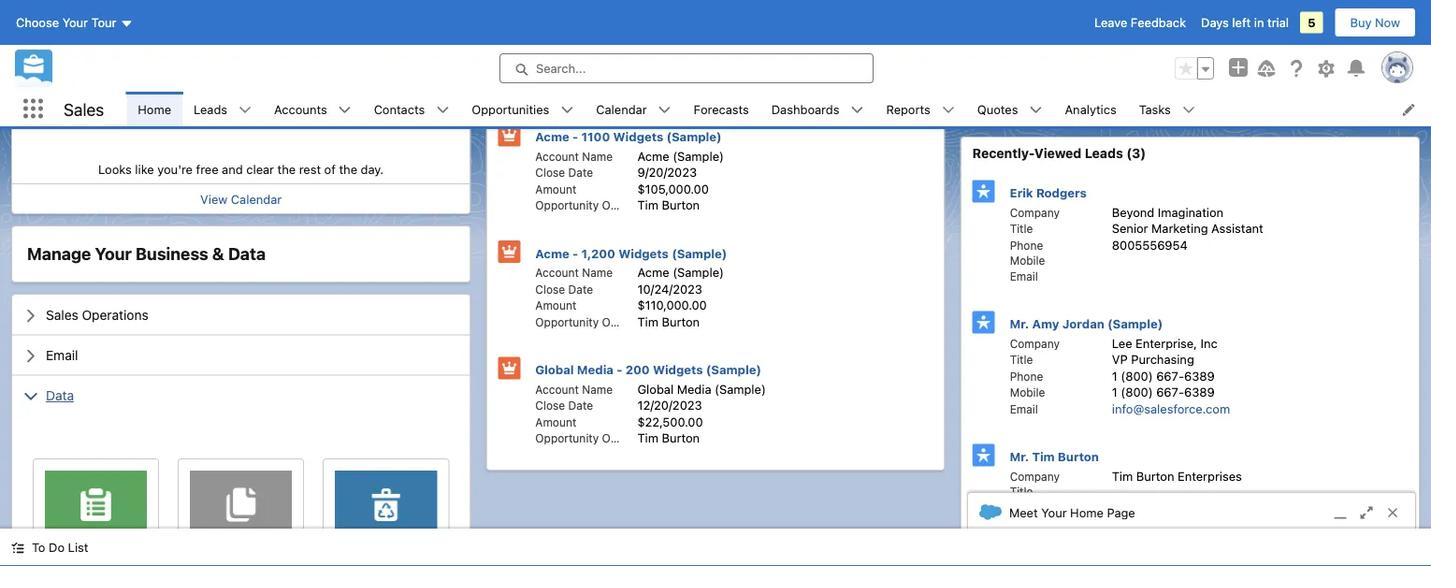 Task type: locate. For each thing, give the bounding box(es) containing it.
burton
[[662, 198, 700, 212], [662, 315, 700, 329], [662, 431, 700, 445], [1058, 450, 1099, 464], [1137, 469, 1175, 483]]

3 account name from the top
[[535, 383, 613, 396]]

burton down $22,500.00
[[662, 431, 700, 445]]

0 horizontal spatial (3)
[[703, 90, 723, 105]]

1 (800) 667-6389
[[1109, 46, 1211, 60], [1112, 369, 1215, 383], [1112, 385, 1215, 400]]

lead
[[986, 88, 1013, 102]]

2 horizontal spatial text default image
[[658, 103, 671, 117]]

text default image
[[239, 103, 252, 117], [338, 103, 351, 117], [561, 103, 574, 117], [851, 103, 864, 117], [942, 103, 955, 117], [1030, 103, 1043, 117], [1182, 103, 1196, 117], [23, 309, 38, 324], [23, 349, 38, 364], [980, 501, 1002, 524]]

info@salesforce.com link down the purchasing
[[1112, 402, 1230, 416]]

burton for $22,500.00
[[662, 431, 700, 445]]

opportunities inside list item
[[472, 102, 549, 116]]

opportunity
[[535, 199, 599, 212], [535, 316, 599, 329], [535, 432, 599, 445]]

company for tim
[[1010, 470, 1060, 483]]

info@salesforce.com link down feedback
[[1109, 32, 1227, 46]]

2 date from the top
[[568, 283, 593, 296]]

1 vertical spatial 6389
[[1184, 369, 1215, 383]]

widgets up global media (sample)
[[653, 363, 703, 377]]

0 vertical spatial media
[[577, 363, 614, 377]]

global media - 200 widgets (sample)
[[535, 363, 762, 377]]

name down 1,200
[[582, 267, 613, 280]]

text default image inside quotes list item
[[1030, 103, 1043, 117]]

1 vertical spatial mobile
[[1010, 386, 1046, 400]]

sales inside dropdown button
[[46, 307, 78, 323]]

the left rest
[[277, 162, 296, 176]]

2 opportunity owner tim burton from the top
[[535, 315, 700, 329]]

phone up the mobile email
[[1010, 239, 1043, 252]]

company
[[1010, 206, 1060, 219], [1010, 337, 1060, 350], [1010, 470, 1060, 483]]

amount
[[535, 183, 577, 196], [535, 299, 577, 312], [535, 416, 577, 429]]

tim up title phone mobile
[[1033, 450, 1055, 464]]

amy
[[1033, 317, 1060, 331]]

date for 1,200
[[568, 283, 593, 296]]

1 vertical spatial data
[[46, 388, 74, 404]]

reports list item
[[875, 92, 966, 126]]

2 close date from the top
[[535, 283, 593, 296]]

2 vertical spatial opportunity
[[535, 432, 599, 445]]

6389 for mobile
[[1184, 385, 1215, 400]]

2 vertical spatial owner
[[602, 432, 637, 445]]

data right the &
[[228, 244, 266, 264]]

1 account from the top
[[535, 150, 579, 163]]

1 vertical spatial email
[[46, 348, 78, 363]]

opportunity owner tim burton down $22,500.00
[[535, 431, 700, 445]]

viewed for opportunities
[[560, 90, 607, 105]]

0 vertical spatial recently-
[[498, 90, 560, 105]]

3 owner from the top
[[602, 432, 637, 445]]

text default image for leads
[[239, 103, 252, 117]]

events
[[77, 0, 121, 16]]

widgets
[[613, 130, 664, 144], [619, 247, 669, 261], [653, 363, 703, 377]]

tim burton enterprises
[[1112, 469, 1242, 483]]

1 vertical spatial account
[[535, 267, 579, 280]]

date down global media - 200 widgets (sample)
[[568, 400, 593, 413]]

1 vertical spatial home
[[1070, 505, 1104, 519]]

acme - 1,200 widgets (sample)
[[535, 247, 727, 261]]

0 vertical spatial widgets
[[613, 130, 664, 144]]

data down sales operations
[[46, 388, 74, 404]]

account down the acme - 1,200 widgets (sample)
[[535, 267, 579, 280]]

- left 200
[[617, 363, 623, 377]]

1 horizontal spatial home
[[1070, 505, 1104, 519]]

10/24/2023
[[638, 282, 703, 296]]

acme (sample)
[[638, 149, 724, 163], [638, 266, 724, 280]]

date for 1100
[[568, 167, 593, 180]]

mr. for mr. tim burton
[[1010, 450, 1029, 464]]

1 vertical spatial -
[[573, 247, 578, 261]]

2 vertical spatial -
[[617, 363, 623, 377]]

2 vertical spatial company
[[1010, 470, 1060, 483]]

0 vertical spatial global
[[535, 363, 574, 377]]

6389 down days
[[1181, 46, 1211, 60]]

widgets for 9/20/2023
[[613, 130, 664, 144]]

0 horizontal spatial data
[[46, 388, 74, 404]]

1 for mobile
[[1112, 385, 1118, 400]]

2 vertical spatial opportunity owner tim burton
[[535, 431, 700, 445]]

text default image inside the calendar list item
[[658, 103, 671, 117]]

calendar
[[596, 102, 647, 116], [231, 192, 282, 206]]

1 vertical spatial account name
[[535, 267, 613, 280]]

0 vertical spatial mr.
[[1010, 317, 1029, 331]]

email up amy
[[1010, 270, 1038, 283]]

opportunity for 1100
[[535, 199, 599, 212]]

0 vertical spatial account
[[535, 150, 579, 163]]

widgets up 10/24/2023 on the left of page
[[619, 247, 669, 261]]

1 horizontal spatial the
[[339, 162, 357, 176]]

3 phone from the top
[[1010, 501, 1043, 514]]

2 vertical spatial 1
[[1112, 385, 1118, 400]]

0 vertical spatial phone
[[1010, 239, 1043, 252]]

3 name from the top
[[582, 383, 613, 396]]

title down amy
[[1010, 354, 1033, 367]]

667- for phone
[[1157, 369, 1184, 383]]

9/20/2023 for close date
[[638, 166, 697, 180]]

0 vertical spatial 1 (800) 667-6389
[[1109, 46, 1211, 60]]

sales
[[64, 99, 104, 119], [46, 307, 78, 323]]

rodgers
[[1037, 186, 1087, 200]]

close date
[[535, 167, 593, 180], [535, 283, 593, 296], [535, 400, 593, 413]]

leads down "analytics" link
[[1085, 146, 1123, 161]]

1 amount from the top
[[535, 183, 577, 196]]

viewed for leads
[[1035, 146, 1082, 161]]

1 account name from the top
[[535, 150, 613, 163]]

phone
[[1010, 239, 1043, 252], [1010, 370, 1043, 383], [1010, 501, 1043, 514]]

0 horizontal spatial recently-
[[498, 90, 560, 105]]

0 vertical spatial amount
[[535, 183, 577, 196]]

global left 200
[[535, 363, 574, 377]]

1 vertical spatial title
[[1010, 354, 1033, 367]]

1 vertical spatial widgets
[[619, 247, 669, 261]]

title up meet
[[1010, 486, 1033, 499]]

text default image inside accounts list item
[[338, 103, 351, 117]]

1 vertical spatial close date
[[535, 283, 593, 296]]

recently- up erik
[[973, 146, 1035, 161]]

name down the 1100
[[582, 150, 613, 163]]

9/20/2023 up $105,000.00
[[638, 166, 697, 180]]

phone down mr. tim burton
[[1010, 501, 1043, 514]]

2 account name from the top
[[535, 267, 613, 280]]

2 vertical spatial phone
[[1010, 501, 1043, 514]]

0 vertical spatial (800)
[[1117, 46, 1150, 60]]

text default image inside the sales operations dropdown button
[[23, 309, 38, 324]]

manage
[[27, 244, 91, 264]]

title
[[1010, 223, 1033, 236], [1010, 354, 1033, 367], [1010, 486, 1033, 499]]

vp
[[1112, 353, 1128, 367]]

1
[[1109, 46, 1114, 60], [1112, 369, 1118, 383], [1112, 385, 1118, 400]]

0 vertical spatial owner
[[602, 199, 637, 212]]

universal
[[1109, 60, 1161, 74]]

1 (800) 667-6389 for phone:
[[1109, 46, 1211, 60]]

account
[[535, 150, 579, 163], [535, 267, 579, 280], [535, 383, 579, 396]]

opportunities down search... button
[[610, 90, 700, 105]]

2 vertical spatial your
[[1042, 505, 1067, 519]]

title inside title phone mobile
[[1010, 486, 1033, 499]]

0 horizontal spatial text default image
[[11, 541, 24, 554]]

3 amount from the top
[[535, 416, 577, 429]]

owner up the acme - 1,200 widgets (sample)
[[602, 199, 637, 212]]

mr. tim burton
[[1010, 450, 1099, 464]]

1 vertical spatial opportunity owner tim burton
[[535, 315, 700, 329]]

$110,000.00
[[638, 298, 707, 312]]

dashboards list item
[[760, 92, 875, 126]]

beyond
[[1112, 205, 1155, 219]]

name for -
[[582, 383, 613, 396]]

burton down '$110,000.00'
[[662, 315, 700, 329]]

tim down '$110,000.00'
[[638, 315, 659, 329]]

home
[[138, 102, 171, 116], [1070, 505, 1104, 519]]

text default image inside tasks 'list item'
[[1182, 103, 1196, 117]]

2 phone from the top
[[1010, 370, 1043, 383]]

your for choose
[[62, 15, 88, 29]]

667-
[[1153, 46, 1181, 60], [1157, 369, 1184, 383], [1157, 385, 1184, 400]]

2 vertical spatial account
[[535, 383, 579, 396]]

1 phone from the top
[[1010, 239, 1043, 252]]

owner down 200
[[602, 432, 637, 445]]

2 opportunity from the top
[[535, 316, 599, 329]]

burton down $105,000.00
[[662, 198, 700, 212]]

2 vertical spatial (800)
[[1121, 385, 1153, 400]]

0 vertical spatial 6389
[[1181, 46, 1211, 60]]

email up mr. tim burton
[[1010, 403, 1038, 416]]

looks like you're free and clear the rest of the day.
[[98, 162, 384, 176]]

tim down $105,000.00
[[638, 198, 659, 212]]

&
[[212, 244, 224, 264]]

close for acme - 1,200 widgets (sample)
[[535, 283, 565, 296]]

text default image inside leads list item
[[239, 103, 252, 117]]

like
[[135, 162, 154, 176]]

1 vertical spatial acme (sample)
[[638, 266, 724, 280]]

0 vertical spatial 9/20/2023
[[634, 32, 693, 46]]

dashboards
[[772, 102, 840, 116]]

tasks link
[[1128, 92, 1182, 126]]

data
[[228, 244, 266, 264], [46, 388, 74, 404]]

- left 1,200
[[573, 247, 578, 261]]

your right manage
[[95, 244, 132, 264]]

1 vertical spatial recently-
[[973, 146, 1035, 161]]

opportunities
[[610, 90, 700, 105], [472, 102, 549, 116]]

0 vertical spatial calendar
[[596, 102, 647, 116]]

text default image inside to do list button
[[11, 541, 24, 554]]

owner up 200
[[602, 316, 637, 329]]

accounts
[[274, 102, 327, 116]]

1 vertical spatial opportunity
[[535, 316, 599, 329]]

0 horizontal spatial your
[[62, 15, 88, 29]]

the
[[277, 162, 296, 176], [339, 162, 357, 176]]

1100
[[581, 130, 610, 144]]

text default image for calendar
[[658, 103, 671, 117]]

acme (sample) up 10/24/2023 on the left of page
[[638, 266, 724, 280]]

0 vertical spatial name
[[582, 150, 613, 163]]

1 vertical spatial 9/20/2023
[[638, 166, 697, 180]]

today's
[[23, 0, 74, 16]]

to do list button
[[0, 529, 100, 566]]

company down erik
[[1010, 206, 1060, 219]]

sales left the operations at the left bottom
[[46, 307, 78, 323]]

manage your business & data
[[27, 244, 266, 264]]

1 opportunity owner tim burton from the top
[[535, 198, 700, 212]]

media up 12/20/2023
[[677, 382, 712, 396]]

calendar list item
[[585, 92, 683, 126]]

1 mr. from the top
[[1010, 317, 1029, 331]]

lead source:
[[986, 88, 1060, 102]]

your inside choose your tour popup button
[[62, 15, 88, 29]]

2 vertical spatial 6389
[[1184, 385, 1215, 400]]

media left 200
[[577, 363, 614, 377]]

lee
[[1112, 336, 1133, 350]]

leads right home link
[[194, 102, 227, 116]]

(3) down tasks
[[1127, 146, 1146, 161]]

name for 1100
[[582, 150, 613, 163]]

2 amount from the top
[[535, 299, 577, 312]]

0 horizontal spatial media
[[577, 363, 614, 377]]

viewed
[[560, 90, 607, 105], [1035, 146, 1082, 161]]

0 vertical spatial opportunity
[[535, 199, 599, 212]]

info@salesforce.com down feedback
[[1109, 32, 1227, 46]]

text default image inside dashboards list item
[[851, 103, 864, 117]]

1 vertical spatial phone
[[1010, 370, 1043, 383]]

mobile up mr. tim burton
[[1010, 386, 1046, 400]]

mobile up amy
[[1010, 254, 1046, 268]]

global down global media - 200 widgets (sample)
[[638, 382, 674, 396]]

choose your tour
[[16, 15, 116, 29]]

purchasing
[[1131, 353, 1195, 367]]

and
[[222, 162, 243, 176]]

1 horizontal spatial data
[[228, 244, 266, 264]]

the right of
[[339, 162, 357, 176]]

text default image
[[436, 103, 449, 117], [658, 103, 671, 117], [11, 541, 24, 554]]

phone:
[[986, 46, 1025, 60]]

1 horizontal spatial recently-
[[973, 146, 1035, 161]]

mobile down mr. tim burton
[[1010, 516, 1046, 530]]

acme (sample) up $105,000.00
[[638, 149, 724, 163]]

2 company from the top
[[1010, 337, 1060, 350]]

email down sales operations
[[46, 348, 78, 363]]

1 opportunity from the top
[[535, 199, 599, 212]]

name for 1,200
[[582, 267, 613, 280]]

email inside the mobile email
[[1010, 270, 1038, 283]]

1 mobile from the top
[[1010, 254, 1046, 268]]

opportunities down search...
[[472, 102, 549, 116]]

1 vertical spatial amount
[[535, 299, 577, 312]]

3 title from the top
[[1010, 486, 1033, 499]]

viewed down search...
[[560, 90, 607, 105]]

0 horizontal spatial the
[[277, 162, 296, 176]]

3 close date from the top
[[535, 400, 593, 413]]

0 horizontal spatial viewed
[[560, 90, 607, 105]]

tim for $105,000.00
[[638, 198, 659, 212]]

2 the from the left
[[339, 162, 357, 176]]

date down 1,200
[[568, 283, 593, 296]]

text default image inside email dropdown button
[[23, 349, 38, 364]]

opportunity for 1,200
[[535, 316, 599, 329]]

sales up 'looks'
[[64, 99, 104, 119]]

acme (sample) for 10/24/2023
[[638, 266, 724, 280]]

contacts list item
[[363, 92, 461, 126]]

operations
[[82, 307, 149, 323]]

1 vertical spatial leads
[[1085, 146, 1123, 161]]

of
[[324, 162, 336, 176]]

(800)
[[1117, 46, 1150, 60], [1121, 369, 1153, 383], [1121, 385, 1153, 400]]

2 account from the top
[[535, 267, 579, 280]]

company down mr. tim burton
[[1010, 470, 1060, 483]]

enterprise,
[[1136, 336, 1198, 350]]

9/20/2023 up search... button
[[634, 32, 693, 46]]

opportunity owner tim burton up 200
[[535, 315, 700, 329]]

account down the opportunities list item
[[535, 150, 579, 163]]

calendar up the acme - 1100 widgets (sample)
[[596, 102, 647, 116]]

close date for global media - 200 widgets (sample)
[[535, 400, 593, 413]]

1 acme (sample) from the top
[[638, 149, 724, 163]]

9/20/2023 for close date:
[[634, 32, 693, 46]]

2 mobile from the top
[[1010, 386, 1046, 400]]

text default image for reports
[[942, 103, 955, 117]]

2 acme (sample) from the top
[[638, 266, 724, 280]]

opportunity owner tim burton for $110,000.00
[[535, 315, 700, 329]]

1 vertical spatial mr.
[[1010, 450, 1029, 464]]

days
[[1201, 15, 1229, 29]]

owner
[[602, 199, 637, 212], [602, 316, 637, 329], [602, 432, 637, 445]]

email
[[1010, 270, 1038, 283], [46, 348, 78, 363], [1010, 403, 1038, 416]]

1 vertical spatial date
[[568, 283, 593, 296]]

date down the 1100
[[568, 167, 593, 180]]

0 horizontal spatial leads
[[194, 102, 227, 116]]

- left the 1100
[[573, 130, 578, 144]]

dashboards link
[[760, 92, 851, 126]]

opportunity owner tim burton up the acme - 1,200 widgets (sample)
[[535, 198, 700, 212]]

home left leads link
[[138, 102, 171, 116]]

8005556954
[[1112, 238, 1188, 252]]

leads list item
[[182, 92, 263, 126]]

list
[[68, 540, 88, 554]]

1 horizontal spatial calendar
[[596, 102, 647, 116]]

0 vertical spatial home
[[138, 102, 171, 116]]

1 vertical spatial viewed
[[1035, 146, 1082, 161]]

1 horizontal spatial global
[[638, 382, 674, 396]]

info@salesforce.com
[[1109, 32, 1227, 46], [1112, 402, 1230, 416]]

1 date from the top
[[568, 167, 593, 180]]

your right meet
[[1042, 505, 1067, 519]]

1 close date from the top
[[535, 167, 593, 180]]

1 horizontal spatial leads
[[1085, 146, 1123, 161]]

1 vertical spatial name
[[582, 267, 613, 280]]

1 (800) 667-6389 for mobile
[[1112, 385, 1215, 400]]

1 company from the top
[[1010, 206, 1060, 219]]

6389
[[1181, 46, 1211, 60], [1184, 369, 1215, 383], [1184, 385, 1215, 400]]

tim down $22,500.00
[[638, 431, 659, 445]]

0 vertical spatial info@salesforce.com link
[[1109, 32, 1227, 46]]

0 vertical spatial info@salesforce.com
[[1109, 32, 1227, 46]]

title down erik
[[1010, 223, 1033, 236]]

0 vertical spatial company
[[1010, 206, 1060, 219]]

1 vertical spatial 667-
[[1157, 369, 1184, 383]]

0 vertical spatial email
[[1010, 270, 1038, 283]]

account down global media - 200 widgets (sample)
[[535, 383, 579, 396]]

2 vertical spatial amount
[[535, 416, 577, 429]]

standard file image
[[214, 471, 268, 532]]

(3)
[[703, 90, 723, 105], [1127, 146, 1146, 161]]

owner for $110,000.00
[[602, 316, 637, 329]]

2 vertical spatial name
[[582, 383, 613, 396]]

0 vertical spatial data
[[228, 244, 266, 264]]

home left page
[[1070, 505, 1104, 519]]

your left tour
[[62, 15, 88, 29]]

0 horizontal spatial global
[[535, 363, 574, 377]]

acme down the opportunities list item
[[535, 130, 570, 144]]

2 mr. from the top
[[1010, 450, 1029, 464]]

text default image left to
[[11, 541, 24, 554]]

close date down global media - 200 widgets (sample)
[[535, 400, 593, 413]]

info@salesforce.com down the purchasing
[[1112, 402, 1230, 416]]

1 vertical spatial info@salesforce.com
[[1112, 402, 1230, 416]]

0 vertical spatial sales
[[64, 99, 104, 119]]

1 horizontal spatial media
[[677, 382, 712, 396]]

2 vertical spatial 1 (800) 667-6389
[[1112, 385, 1215, 400]]

account name down the 1100
[[535, 150, 613, 163]]

acme (sample) for 9/20/2023
[[638, 149, 724, 163]]

text default image inside 'contacts' list item
[[436, 103, 449, 117]]

tim for $22,500.00
[[638, 431, 659, 445]]

date for -
[[568, 400, 593, 413]]

-
[[573, 130, 578, 144], [573, 247, 578, 261], [617, 363, 623, 377]]

mr. up title phone mobile
[[1010, 450, 1029, 464]]

(3) for recently-viewed opportunities (3)
[[703, 90, 723, 105]]

3 opportunity owner tim burton from the top
[[535, 431, 700, 445]]

email:
[[986, 32, 1020, 46]]

list
[[127, 92, 1431, 126]]

1 name from the top
[[582, 150, 613, 163]]

0 vertical spatial your
[[62, 15, 88, 29]]

667- for mobile
[[1157, 385, 1184, 400]]

mr. for mr. amy jordan (sample)
[[1010, 317, 1029, 331]]

0 vertical spatial 667-
[[1153, 46, 1181, 60]]

group
[[1175, 57, 1214, 80]]

title for erik
[[1010, 223, 1033, 236]]

text default image right contacts
[[436, 103, 449, 117]]

6389 down the purchasing
[[1184, 385, 1215, 400]]

close date down 1,200
[[535, 283, 593, 296]]

1 vertical spatial 1
[[1112, 369, 1118, 383]]

mr. left amy
[[1010, 317, 1029, 331]]

email button
[[12, 336, 470, 375]]

media for (sample)
[[677, 382, 712, 396]]

1 vertical spatial (800)
[[1121, 369, 1153, 383]]

close date for acme - 1100 widgets (sample)
[[535, 167, 593, 180]]

global
[[535, 363, 574, 377], [638, 382, 674, 396]]

opportunities list item
[[461, 92, 585, 126]]

global media (sample)
[[638, 382, 766, 396]]

3 company from the top
[[1010, 470, 1060, 483]]

3 mobile from the top
[[1010, 516, 1046, 530]]

2 title from the top
[[1010, 354, 1033, 367]]

account name down global media - 200 widgets (sample)
[[535, 383, 613, 396]]

3 opportunity from the top
[[535, 432, 599, 445]]

0 vertical spatial acme (sample)
[[638, 149, 724, 163]]

1 for phone
[[1112, 369, 1118, 383]]

0 vertical spatial mobile
[[1010, 254, 1046, 268]]

viewed up rodgers
[[1035, 146, 1082, 161]]

info@salesforce.com link for email:
[[1109, 32, 1227, 46]]

info@salesforce.com link
[[1109, 32, 1227, 46], [1112, 402, 1230, 416]]

recently- down search...
[[498, 90, 560, 105]]

0 vertical spatial opportunity owner tim burton
[[535, 198, 700, 212]]

1 vertical spatial info@salesforce.com link
[[1112, 402, 1230, 416]]

3 account from the top
[[535, 383, 579, 396]]

0 horizontal spatial home
[[138, 102, 171, 116]]

(3) down search... button
[[703, 90, 723, 105]]

text default image up the acme - 1100 widgets (sample)
[[658, 103, 671, 117]]

phone down amy
[[1010, 370, 1043, 383]]

calendar down clear
[[231, 192, 282, 206]]

2 vertical spatial date
[[568, 400, 593, 413]]

0 vertical spatial account name
[[535, 150, 613, 163]]

1 horizontal spatial (3)
[[1127, 146, 1146, 161]]

burton for $110,000.00
[[662, 315, 700, 329]]

business
[[136, 244, 208, 264]]

buy
[[1351, 15, 1372, 29]]

text default image inside "reports" list item
[[942, 103, 955, 117]]

2 vertical spatial title
[[1010, 486, 1033, 499]]

text default image for dashboards
[[851, 103, 864, 117]]

2 owner from the top
[[602, 316, 637, 329]]

account name down 1,200
[[535, 267, 613, 280]]

2 name from the top
[[582, 267, 613, 280]]

(800) for phone
[[1121, 369, 1153, 383]]

1 owner from the top
[[602, 199, 637, 212]]

widgets down the calendar list item
[[613, 130, 664, 144]]

1 title from the top
[[1010, 223, 1033, 236]]

source:
[[1017, 88, 1060, 102]]

1 horizontal spatial opportunities
[[610, 90, 700, 105]]

inc
[[1201, 336, 1218, 350]]

close date down the 1100
[[535, 167, 593, 180]]

company down amy
[[1010, 337, 1060, 350]]

3 date from the top
[[568, 400, 593, 413]]

1 vertical spatial calendar
[[231, 192, 282, 206]]

in
[[1254, 15, 1264, 29]]

burton left enterprises
[[1137, 469, 1175, 483]]

2 vertical spatial mobile
[[1010, 516, 1046, 530]]

name down global media - 200 widgets (sample)
[[582, 383, 613, 396]]

text default image inside the opportunities list item
[[561, 103, 574, 117]]

6389 down "inc"
[[1184, 369, 1215, 383]]



Task type: describe. For each thing, give the bounding box(es) containing it.
reports
[[886, 102, 931, 116]]

home link
[[127, 92, 182, 126]]

buy now button
[[1335, 7, 1417, 37]]

list containing home
[[127, 92, 1431, 126]]

search... button
[[500, 53, 874, 83]]

search...
[[536, 61, 586, 75]]

5
[[1308, 15, 1316, 29]]

trial
[[1268, 15, 1289, 29]]

account name for -
[[535, 383, 613, 396]]

title phone mobile
[[1010, 486, 1046, 530]]

erik rodgers
[[1010, 186, 1087, 200]]

opportunity owner tim burton for $22,500.00
[[535, 431, 700, 445]]

view calendar link
[[200, 192, 282, 206]]

beyond imagination
[[1112, 205, 1224, 219]]

lee enterprise, inc
[[1112, 336, 1218, 350]]

account for global media - 200 widgets (sample)
[[535, 383, 579, 396]]

text default image for tasks
[[1182, 103, 1196, 117]]

leave feedback link
[[1095, 15, 1186, 29]]

burton up the meet your home page
[[1058, 450, 1099, 464]]

buy now
[[1351, 15, 1401, 29]]

0 horizontal spatial calendar
[[231, 192, 282, 206]]

leads inside list item
[[194, 102, 227, 116]]

to do list
[[32, 540, 88, 554]]

tasks
[[1139, 102, 1171, 116]]

sales for sales operations
[[46, 307, 78, 323]]

media for -
[[577, 363, 614, 377]]

2 vertical spatial email
[[1010, 403, 1038, 416]]

(3) for recently-viewed leads (3)
[[1127, 146, 1146, 161]]

close for acme - 1100 widgets (sample)
[[535, 167, 565, 180]]

$22,500.00
[[638, 415, 703, 429]]

technologies
[[1164, 60, 1239, 74]]

smith
[[1027, 9, 1070, 27]]

(800) for phone:
[[1117, 46, 1150, 60]]

recently- for recently-viewed leads (3)
[[973, 146, 1035, 161]]

standard deleteevent image
[[359, 471, 413, 532]]

data button
[[12, 376, 470, 416]]

1 for phone:
[[1109, 46, 1114, 60]]

info@salesforce.com for email
[[1112, 402, 1230, 416]]

leave
[[1095, 15, 1128, 29]]

standard duplicaterecordset image
[[69, 471, 123, 532]]

2 vertical spatial widgets
[[653, 363, 703, 377]]

data inside dropdown button
[[46, 388, 74, 404]]

forecasts
[[694, 102, 749, 116]]

opportunity owner tim burton for $105,000.00
[[535, 198, 700, 212]]

quotes list item
[[966, 92, 1054, 126]]

view calendar
[[200, 192, 282, 206]]

you're
[[157, 162, 193, 176]]

global for global media (sample)
[[638, 382, 674, 396]]

close date:
[[511, 32, 577, 46]]

senior
[[1112, 222, 1149, 236]]

calendar inside list item
[[596, 102, 647, 116]]

free
[[196, 162, 219, 176]]

recently-viewed opportunities (3)
[[498, 90, 723, 105]]

text default image for contacts
[[436, 103, 449, 117]]

assistant
[[1212, 222, 1264, 236]]

page
[[1107, 505, 1136, 519]]

6389 for phone:
[[1181, 46, 1211, 60]]

leads link
[[182, 92, 239, 126]]

email inside dropdown button
[[46, 348, 78, 363]]

do
[[49, 540, 65, 554]]

phone for erik
[[1010, 239, 1043, 252]]

phone for mr.
[[1010, 370, 1043, 383]]

title for mr.
[[1010, 354, 1033, 367]]

accounts list item
[[263, 92, 363, 126]]

sales operations button
[[12, 295, 470, 335]]

imagination
[[1158, 205, 1224, 219]]

acme left 1,200
[[535, 247, 570, 261]]

mr. amy jordan (sample)
[[1010, 317, 1163, 331]]

days left in trial
[[1201, 15, 1289, 29]]

senior marketing assistant
[[1112, 222, 1264, 236]]

jordan
[[1063, 317, 1105, 331]]

account for acme - 1100 widgets (sample)
[[535, 150, 579, 163]]

owner for $22,500.00
[[602, 432, 637, 445]]

left
[[1233, 15, 1251, 29]]

analytics
[[1065, 102, 1117, 116]]

close date for acme - 1,200 widgets (sample)
[[535, 283, 593, 296]]

- for 1,200
[[573, 247, 578, 261]]

clear
[[246, 162, 274, 176]]

burton for $105,000.00
[[662, 198, 700, 212]]

view
[[200, 192, 228, 206]]

recently- for recently-viewed opportunities (3)
[[498, 90, 560, 105]]

company for amy
[[1010, 337, 1060, 350]]

opportunity for -
[[535, 432, 599, 445]]

amount for acme - 1,200 widgets (sample)
[[535, 299, 577, 312]]

phone inside title phone mobile
[[1010, 501, 1043, 514]]

close for global media - 200 widgets (sample)
[[535, 400, 565, 413]]

quotes
[[978, 102, 1018, 116]]

account name for 1,200
[[535, 267, 613, 280]]

feedback
[[1131, 15, 1186, 29]]

now
[[1375, 15, 1401, 29]]

amount for global media - 200 widgets (sample)
[[535, 416, 577, 429]]

company for rodgers
[[1010, 206, 1060, 219]]

opportunities link
[[461, 92, 561, 126]]

account for acme - 1,200 widgets (sample)
[[535, 267, 579, 280]]

vp purchasing
[[1112, 353, 1195, 367]]

info@salesforce.com link for email
[[1112, 402, 1230, 416]]

tim for $110,000.00
[[638, 315, 659, 329]]

text default image for opportunities
[[561, 103, 574, 117]]

andy smith (sample)
[[986, 9, 1140, 27]]

acme down the acme - 1100 widgets (sample)
[[638, 149, 670, 163]]

calendar link
[[585, 92, 658, 126]]

erik
[[1010, 186, 1034, 200]]

enterprises
[[1178, 469, 1242, 483]]

your for manage
[[95, 244, 132, 264]]

mobile for mobile email
[[1010, 254, 1046, 268]]

6389 for phone
[[1184, 369, 1215, 383]]

mobile for mobile
[[1010, 386, 1046, 400]]

- for 1100
[[573, 130, 578, 144]]

tour
[[91, 15, 116, 29]]

1 (800) 667-6389 for phone
[[1112, 369, 1215, 383]]

forecasts link
[[683, 92, 760, 126]]

amount for acme - 1100 widgets (sample)
[[535, 183, 577, 196]]

tasks list item
[[1128, 92, 1207, 126]]

quotes link
[[966, 92, 1030, 126]]

mobile email
[[1010, 254, 1046, 283]]

1 the from the left
[[277, 162, 296, 176]]

(800) for mobile
[[1121, 385, 1153, 400]]

analytics link
[[1054, 92, 1128, 126]]

667- for phone:
[[1153, 46, 1181, 60]]

global for global media - 200 widgets (sample)
[[535, 363, 574, 377]]

$105,000.00
[[638, 182, 709, 196]]

tim up page
[[1112, 469, 1133, 483]]

owner for $105,000.00
[[602, 199, 637, 212]]

meet your home page
[[1010, 505, 1136, 519]]

company:
[[986, 60, 1043, 74]]

date:
[[546, 32, 577, 46]]

text default image for quotes
[[1030, 103, 1043, 117]]

recently-viewed leads (3)
[[973, 146, 1146, 161]]

accounts link
[[263, 92, 338, 126]]

acme up 10/24/2023 on the left of page
[[638, 266, 670, 280]]

info@salesforce.com for email:
[[1109, 32, 1227, 46]]

acme - 1100 widgets (sample)
[[535, 130, 722, 144]]

1,200
[[581, 247, 616, 261]]

widgets for 10/24/2023
[[619, 247, 669, 261]]

rest
[[299, 162, 321, 176]]

universal technologies
[[1109, 60, 1239, 74]]

text default image for accounts
[[338, 103, 351, 117]]

sales for sales
[[64, 99, 104, 119]]

meet
[[1010, 505, 1038, 519]]

your for meet
[[1042, 505, 1067, 519]]

choose your tour button
[[15, 7, 134, 37]]

12/20/2023
[[638, 399, 702, 413]]

account name for 1100
[[535, 150, 613, 163]]

contacts link
[[363, 92, 436, 126]]

reports link
[[875, 92, 942, 126]]



Task type: vqa. For each thing, say whether or not it's contained in the screenshot.
Today's Events
yes



